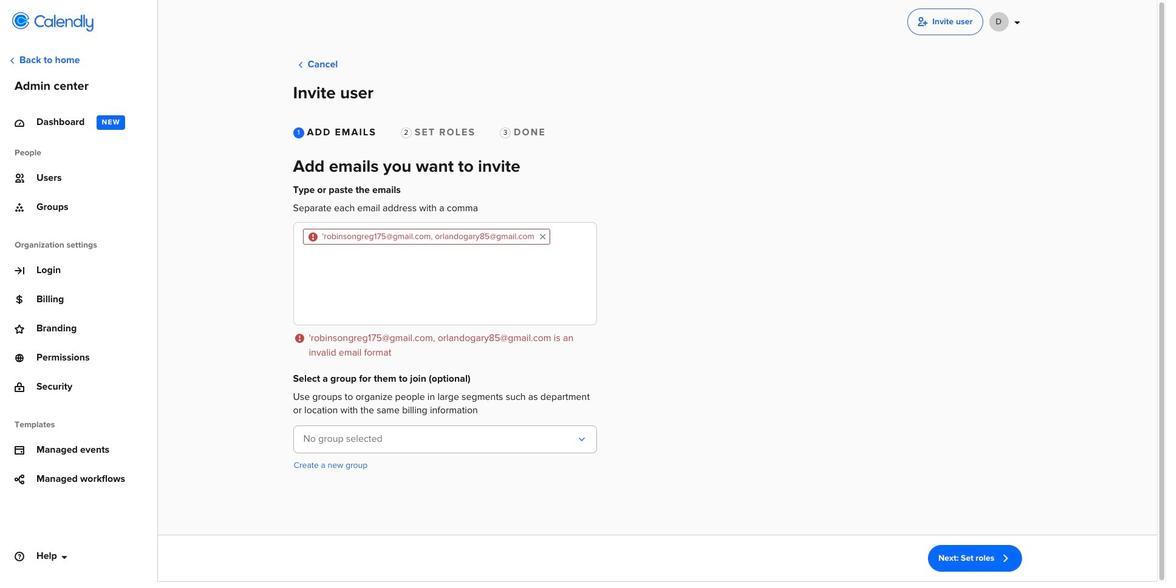 Task type: vqa. For each thing, say whether or not it's contained in the screenshot.
SEARCH FOR A GROUP Button
yes



Task type: describe. For each thing, give the bounding box(es) containing it.
main navigation element
[[0, 0, 158, 583]]



Task type: locate. For each thing, give the bounding box(es) containing it.
remove image
[[538, 232, 548, 241]]

calendly image
[[34, 15, 94, 32]]

Add invitee emails email field
[[553, 229, 587, 246]]

Search for a group button
[[293, 426, 597, 454]]



